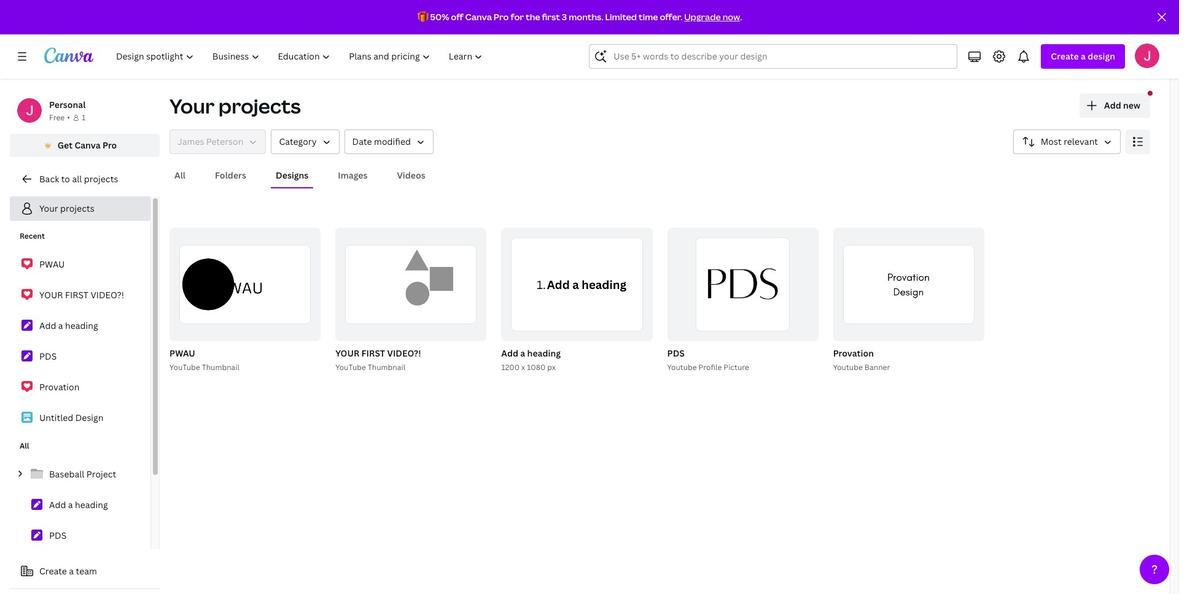 Task type: describe. For each thing, give the bounding box(es) containing it.
1 vertical spatial your projects
[[39, 203, 94, 214]]

your for your first video?! youtube thumbnail
[[336, 348, 360, 359]]

create for create a design
[[1052, 50, 1080, 62]]

time
[[639, 11, 659, 23]]

create a team
[[39, 566, 97, 578]]

x
[[522, 362, 525, 373]]

your projects link
[[10, 197, 151, 221]]

to
[[61, 173, 70, 185]]

pds youtube profile picture
[[668, 348, 750, 373]]

category
[[279, 136, 317, 147]]

thumbnail inside pwau youtube thumbnail
[[202, 362, 240, 373]]

0 vertical spatial canva
[[465, 11, 492, 23]]

baseball project link
[[10, 462, 151, 488]]

add new
[[1105, 100, 1141, 111]]

offer.
[[660, 11, 683, 23]]

james
[[178, 136, 204, 147]]

create a team button
[[10, 560, 160, 584]]

all inside button
[[175, 170, 186, 181]]

untitled design link
[[10, 406, 151, 431]]

relevant
[[1064, 136, 1099, 147]]

james peterson image
[[1136, 44, 1160, 68]]

designs
[[276, 170, 309, 181]]

first
[[542, 11, 560, 23]]

get canva pro button
[[10, 134, 160, 157]]

free
[[49, 112, 65, 123]]

profile
[[699, 362, 722, 373]]

create for create a team
[[39, 566, 67, 578]]

provation button
[[834, 346, 874, 362]]

•
[[67, 112, 70, 123]]

your first video?! youtube thumbnail
[[336, 348, 421, 373]]

1 vertical spatial projects
[[84, 173, 118, 185]]

baseball project
[[49, 469, 116, 481]]

pds inside pds youtube profile picture
[[668, 348, 685, 359]]

list containing baseball project
[[10, 462, 151, 595]]

add inside dropdown button
[[1105, 100, 1122, 111]]

baseball
[[49, 469, 84, 481]]

pds for first "pds" link from the bottom
[[49, 530, 67, 542]]

add a heading for second "add a heading" link from the bottom
[[39, 320, 98, 332]]

your first video?!
[[39, 289, 124, 301]]

free •
[[49, 112, 70, 123]]

videos button
[[392, 164, 431, 187]]

thumbnail inside your first video?! youtube thumbnail
[[368, 362, 406, 373]]

pwau button
[[170, 346, 195, 362]]

add new button
[[1080, 93, 1151, 118]]

folders button
[[210, 164, 251, 187]]

new
[[1124, 100, 1141, 111]]

2 add a heading link from the top
[[10, 493, 151, 519]]

all button
[[170, 164, 191, 187]]

youtube for provation
[[834, 362, 863, 373]]

a inside add a heading 1200 x 1080 px
[[521, 348, 526, 359]]

team
[[76, 566, 97, 578]]

create a design
[[1052, 50, 1116, 62]]

pwau link
[[10, 252, 151, 278]]

personal
[[49, 99, 86, 111]]

pwau for pwau youtube thumbnail
[[170, 348, 195, 359]]

a down baseball
[[68, 500, 73, 511]]

canva inside button
[[75, 139, 101, 151]]

Date modified button
[[344, 130, 434, 154]]

a inside button
[[69, 566, 74, 578]]

banner
[[865, 362, 891, 373]]

your for your first video?!
[[39, 289, 63, 301]]

james peterson
[[178, 136, 244, 147]]

design
[[75, 412, 104, 424]]

0 vertical spatial heading
[[65, 320, 98, 332]]

1 add a heading link from the top
[[10, 313, 151, 339]]

images button
[[333, 164, 373, 187]]

.
[[741, 11, 743, 23]]

50%
[[430, 11, 449, 23]]

0 vertical spatial pro
[[494, 11, 509, 23]]

modified
[[374, 136, 411, 147]]

pwau for pwau
[[39, 259, 65, 270]]

upgrade
[[685, 11, 721, 23]]

the
[[526, 11, 541, 23]]

0 horizontal spatial your
[[39, 203, 58, 214]]

untitled design
[[39, 412, 104, 424]]

2 vertical spatial heading
[[75, 500, 108, 511]]

3
[[562, 11, 567, 23]]

add down your first video?! link
[[39, 320, 56, 332]]

provation link
[[10, 375, 151, 401]]

folders
[[215, 170, 246, 181]]

months.
[[569, 11, 604, 23]]

pds for 1st "pds" link from the top
[[39, 351, 57, 363]]

Owner button
[[170, 130, 266, 154]]

picture
[[724, 362, 750, 373]]

add inside add a heading 1200 x 1080 px
[[502, 348, 519, 359]]

most
[[1041, 136, 1062, 147]]



Task type: vqa. For each thing, say whether or not it's contained in the screenshot.
CLEVERLY
no



Task type: locate. For each thing, give the bounding box(es) containing it.
peterson
[[206, 136, 244, 147]]

get canva pro
[[58, 139, 117, 151]]

create left team
[[39, 566, 67, 578]]

your down "back"
[[39, 203, 58, 214]]

1 vertical spatial pwau
[[170, 348, 195, 359]]

first
[[65, 289, 88, 301], [362, 348, 385, 359]]

a up x
[[521, 348, 526, 359]]

1 horizontal spatial video?!
[[387, 348, 421, 359]]

pro inside button
[[103, 139, 117, 151]]

youtube down 'pwau' button on the left bottom of page
[[170, 362, 200, 373]]

0 vertical spatial projects
[[219, 93, 301, 119]]

back to all projects link
[[10, 167, 160, 192]]

🎁
[[418, 11, 429, 23]]

1200
[[502, 362, 520, 373]]

pwau youtube thumbnail
[[170, 348, 240, 373]]

all
[[72, 173, 82, 185]]

youtube inside pds youtube profile picture
[[668, 362, 697, 373]]

a down your first video?! link
[[58, 320, 63, 332]]

a inside dropdown button
[[1082, 50, 1086, 62]]

heading down your first video?! link
[[65, 320, 98, 332]]

add a heading
[[39, 320, 98, 332], [49, 500, 108, 511]]

0 horizontal spatial provation
[[39, 382, 80, 393]]

1 thumbnail from the left
[[202, 362, 240, 373]]

pwau
[[39, 259, 65, 270], [170, 348, 195, 359]]

your
[[39, 289, 63, 301], [336, 348, 360, 359]]

1 horizontal spatial first
[[362, 348, 385, 359]]

pds link up provation link
[[10, 344, 151, 370]]

1 pds link from the top
[[10, 344, 151, 370]]

0 vertical spatial list
[[10, 252, 151, 431]]

1 vertical spatial add a heading link
[[10, 493, 151, 519]]

images
[[338, 170, 368, 181]]

untitled
[[39, 412, 73, 424]]

1 vertical spatial canva
[[75, 139, 101, 151]]

youtube
[[170, 362, 200, 373], [336, 362, 366, 373]]

provation up untitled
[[39, 382, 80, 393]]

0 vertical spatial first
[[65, 289, 88, 301]]

0 vertical spatial provation
[[834, 348, 874, 359]]

date modified
[[352, 136, 411, 147]]

add
[[1105, 100, 1122, 111], [39, 320, 56, 332], [502, 348, 519, 359], [49, 500, 66, 511]]

1 horizontal spatial your projects
[[170, 93, 301, 119]]

add a heading link down your first video?! link
[[10, 313, 151, 339]]

1 horizontal spatial canva
[[465, 11, 492, 23]]

youtube down provation button
[[834, 362, 863, 373]]

2 youtube from the left
[[834, 362, 863, 373]]

0 horizontal spatial thumbnail
[[202, 362, 240, 373]]

your
[[170, 93, 215, 119], [39, 203, 58, 214]]

1 horizontal spatial provation
[[834, 348, 874, 359]]

off
[[451, 11, 464, 23]]

create left design
[[1052, 50, 1080, 62]]

a
[[1082, 50, 1086, 62], [58, 320, 63, 332], [521, 348, 526, 359], [68, 500, 73, 511], [69, 566, 74, 578]]

1 vertical spatial list
[[10, 462, 151, 595]]

pds
[[668, 348, 685, 359], [39, 351, 57, 363], [49, 530, 67, 542]]

0 vertical spatial your
[[39, 289, 63, 301]]

youtube down pds button
[[668, 362, 697, 373]]

create inside dropdown button
[[1052, 50, 1080, 62]]

0 vertical spatial your
[[170, 93, 215, 119]]

get
[[58, 139, 73, 151]]

provation youtube banner
[[834, 348, 891, 373]]

pwau inside pwau youtube thumbnail
[[170, 348, 195, 359]]

for
[[511, 11, 524, 23]]

1 horizontal spatial pro
[[494, 11, 509, 23]]

now
[[723, 11, 741, 23]]

provation inside provation youtube banner
[[834, 348, 874, 359]]

a left team
[[69, 566, 74, 578]]

Search search field
[[614, 45, 934, 68]]

1 vertical spatial pds link
[[10, 524, 151, 549]]

Category button
[[271, 130, 340, 154]]

add a heading 1200 x 1080 px
[[502, 348, 561, 373]]

create a design button
[[1042, 44, 1126, 69]]

add a heading down baseball project link in the bottom of the page
[[49, 500, 108, 511]]

youtube inside your first video?! youtube thumbnail
[[336, 362, 366, 373]]

add a heading button
[[502, 346, 561, 362]]

0 horizontal spatial create
[[39, 566, 67, 578]]

1 vertical spatial your
[[336, 348, 360, 359]]

0 horizontal spatial youtube
[[170, 362, 200, 373]]

videos
[[397, 170, 426, 181]]

date
[[352, 136, 372, 147]]

1 horizontal spatial all
[[175, 170, 186, 181]]

create
[[1052, 50, 1080, 62], [39, 566, 67, 578]]

provation for provation
[[39, 382, 80, 393]]

1 horizontal spatial pwau
[[170, 348, 195, 359]]

youtube inside provation youtube banner
[[834, 362, 863, 373]]

your projects
[[170, 93, 301, 119], [39, 203, 94, 214]]

1 horizontal spatial your
[[336, 348, 360, 359]]

heading
[[65, 320, 98, 332], [528, 348, 561, 359], [75, 500, 108, 511]]

video?! inside your first video?! youtube thumbnail
[[387, 348, 421, 359]]

add a heading for 2nd "add a heading" link
[[49, 500, 108, 511]]

px
[[548, 362, 556, 373]]

1 horizontal spatial thumbnail
[[368, 362, 406, 373]]

pds link
[[10, 344, 151, 370], [10, 524, 151, 549]]

your projects up the peterson
[[170, 93, 301, 119]]

1 horizontal spatial youtube
[[336, 362, 366, 373]]

add a heading link
[[10, 313, 151, 339], [10, 493, 151, 519]]

1 vertical spatial add a heading
[[49, 500, 108, 511]]

0 horizontal spatial youtube
[[668, 362, 697, 373]]

your first video?! link
[[10, 283, 151, 308]]

canva right get
[[75, 139, 101, 151]]

0 horizontal spatial your
[[39, 289, 63, 301]]

back
[[39, 173, 59, 185]]

a left design
[[1082, 50, 1086, 62]]

1 youtube from the left
[[170, 362, 200, 373]]

first inside your first video?! youtube thumbnail
[[362, 348, 385, 359]]

0 horizontal spatial canva
[[75, 139, 101, 151]]

0 horizontal spatial pro
[[103, 139, 117, 151]]

1 vertical spatial video?!
[[387, 348, 421, 359]]

0 horizontal spatial all
[[20, 441, 29, 452]]

1 horizontal spatial youtube
[[834, 362, 863, 373]]

1 youtube from the left
[[668, 362, 697, 373]]

projects up the peterson
[[219, 93, 301, 119]]

add a heading down your first video?! link
[[39, 320, 98, 332]]

pro
[[494, 11, 509, 23], [103, 139, 117, 151]]

add up '1200'
[[502, 348, 519, 359]]

list containing pwau
[[10, 252, 151, 431]]

canva right off
[[465, 11, 492, 23]]

pro up back to all projects link
[[103, 139, 117, 151]]

add a heading link down baseball project link in the bottom of the page
[[10, 493, 151, 519]]

video?! for your first video?! youtube thumbnail
[[387, 348, 421, 359]]

0 horizontal spatial your projects
[[39, 203, 94, 214]]

project
[[87, 469, 116, 481]]

youtube inside pwau youtube thumbnail
[[170, 362, 200, 373]]

0 vertical spatial add a heading link
[[10, 313, 151, 339]]

recent
[[20, 231, 45, 241]]

0 vertical spatial pds link
[[10, 344, 151, 370]]

1080
[[527, 362, 546, 373]]

video?!
[[91, 289, 124, 301], [387, 348, 421, 359]]

1 horizontal spatial your
[[170, 93, 215, 119]]

2 vertical spatial projects
[[60, 203, 94, 214]]

1 vertical spatial all
[[20, 441, 29, 452]]

projects right all
[[84, 173, 118, 185]]

your projects down to
[[39, 203, 94, 214]]

1 vertical spatial your
[[39, 203, 58, 214]]

list
[[10, 252, 151, 431], [10, 462, 151, 595]]

most relevant
[[1041, 136, 1099, 147]]

1 vertical spatial pro
[[103, 139, 117, 151]]

top level navigation element
[[108, 44, 494, 69]]

1 vertical spatial heading
[[528, 348, 561, 359]]

upgrade now button
[[685, 11, 741, 23]]

youtube down your first video?! button
[[336, 362, 366, 373]]

video?! for your first video?!
[[91, 289, 124, 301]]

provation for provation youtube banner
[[834, 348, 874, 359]]

design
[[1088, 50, 1116, 62]]

1 list from the top
[[10, 252, 151, 431]]

0 vertical spatial create
[[1052, 50, 1080, 62]]

add down baseball
[[49, 500, 66, 511]]

1 vertical spatial provation
[[39, 382, 80, 393]]

0 horizontal spatial video?!
[[91, 289, 124, 301]]

limited
[[606, 11, 637, 23]]

heading up px
[[528, 348, 561, 359]]

0 vertical spatial all
[[175, 170, 186, 181]]

youtube for pds
[[668, 362, 697, 373]]

1 horizontal spatial create
[[1052, 50, 1080, 62]]

2 pds link from the top
[[10, 524, 151, 549]]

pro left for
[[494, 11, 509, 23]]

thumbnail
[[202, 362, 240, 373], [368, 362, 406, 373]]

provation
[[834, 348, 874, 359], [39, 382, 80, 393]]

0 vertical spatial add a heading
[[39, 320, 98, 332]]

heading inside add a heading 1200 x 1080 px
[[528, 348, 561, 359]]

pds link up team
[[10, 524, 151, 549]]

heading down baseball project
[[75, 500, 108, 511]]

0 vertical spatial video?!
[[91, 289, 124, 301]]

all
[[175, 170, 186, 181], [20, 441, 29, 452]]

projects
[[219, 93, 301, 119], [84, 173, 118, 185], [60, 203, 94, 214]]

your inside your first video?! youtube thumbnail
[[336, 348, 360, 359]]

designs button
[[271, 164, 314, 187]]

1 vertical spatial first
[[362, 348, 385, 359]]

0 vertical spatial pwau
[[39, 259, 65, 270]]

2 youtube from the left
[[336, 362, 366, 373]]

back to all projects
[[39, 173, 118, 185]]

1 vertical spatial create
[[39, 566, 67, 578]]

pds button
[[668, 346, 685, 362]]

create inside button
[[39, 566, 67, 578]]

None search field
[[590, 44, 958, 69]]

provation up 'banner'
[[834, 348, 874, 359]]

projects down all
[[60, 203, 94, 214]]

0 horizontal spatial pwau
[[39, 259, 65, 270]]

🎁 50% off canva pro for the first 3 months. limited time offer. upgrade now .
[[418, 11, 743, 23]]

0 vertical spatial your projects
[[170, 93, 301, 119]]

1
[[82, 112, 86, 123]]

2 list from the top
[[10, 462, 151, 595]]

add left new at the top
[[1105, 100, 1122, 111]]

first for your first video?! youtube thumbnail
[[362, 348, 385, 359]]

2 thumbnail from the left
[[368, 362, 406, 373]]

0 horizontal spatial first
[[65, 289, 88, 301]]

your up james
[[170, 93, 215, 119]]

canva
[[465, 11, 492, 23], [75, 139, 101, 151]]

first for your first video?!
[[65, 289, 88, 301]]

your first video?! button
[[336, 346, 421, 362]]

Sort by button
[[1014, 130, 1121, 154]]



